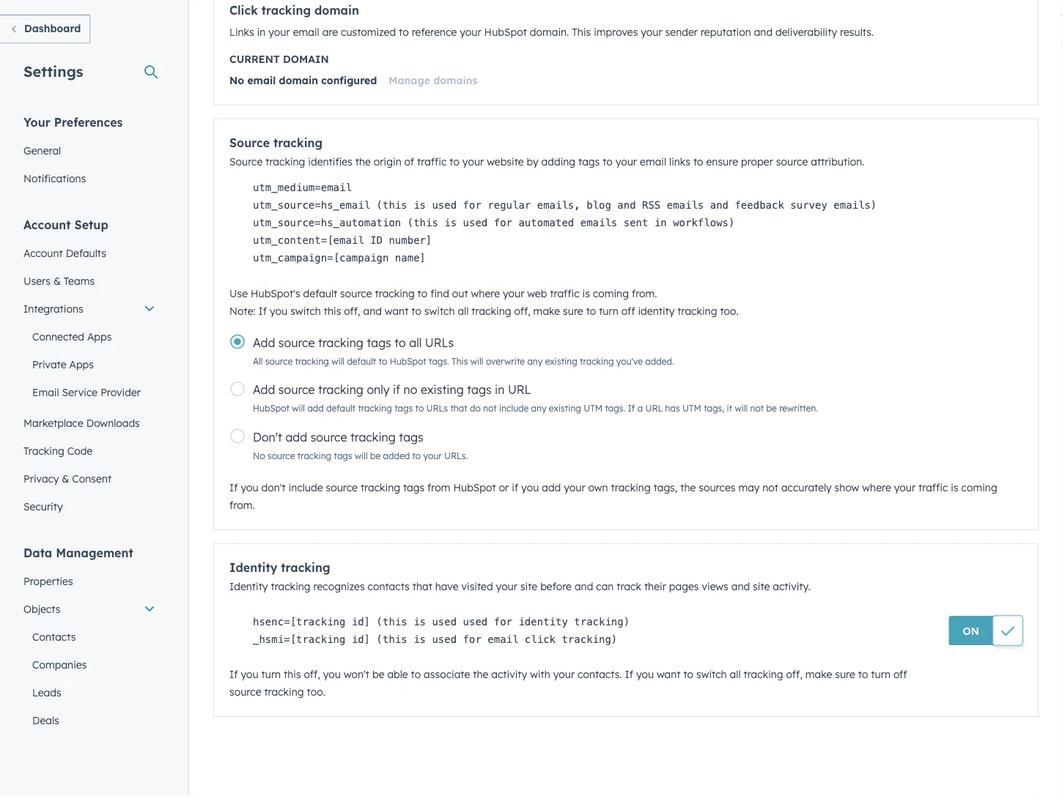 Task type: vqa. For each thing, say whether or not it's contained in the screenshot.
30 inside the "Chat conversation average time to close by rep" element
no



Task type: locate. For each thing, give the bounding box(es) containing it.
you
[[270, 305, 287, 317], [241, 482, 258, 494], [521, 482, 539, 494], [241, 668, 258, 681], [323, 668, 341, 681], [636, 668, 654, 681]]

1 horizontal spatial traffic
[[550, 287, 580, 300]]

manage domains link
[[389, 74, 477, 86]]

1 vertical spatial this
[[284, 668, 301, 681]]

1 horizontal spatial sure
[[835, 668, 855, 681]]

all
[[458, 305, 469, 317], [409, 335, 422, 350], [730, 668, 741, 681]]

your inside identity tracking identity tracking recognizes contacts that have visited your site before and can track their pages views and site activity.
[[496, 580, 517, 593]]

your
[[268, 26, 290, 38], [460, 26, 481, 38], [641, 26, 662, 38], [462, 155, 484, 168], [615, 155, 637, 168], [503, 287, 524, 300], [423, 450, 442, 461], [564, 482, 585, 494], [894, 482, 916, 494], [496, 580, 517, 593], [553, 668, 575, 681]]

0 vertical spatial be
[[766, 403, 777, 414]]

traffic inside if you don't include source tracking tags from hubspot or if you add your own tracking tags, the sources may not accurately show where your traffic is coming from.
[[918, 482, 948, 494]]

(this up able
[[376, 634, 407, 646]]

your right show
[[894, 482, 916, 494]]

utm_medium=email utm_source=hs_email (this is used for regular emails, blog and rss emails and feedback survey emails) utm_source=hs_automation (this is used for automated emails sent in workflows) utm_content=[email id number] utm_campaign=[campaign name]
[[253, 182, 877, 264]]

tracking)
[[574, 616, 630, 628], [562, 634, 617, 646]]

private apps
[[32, 358, 94, 371]]

your preferences element
[[15, 114, 164, 192]]

tags, inside if you don't include source tracking tags from hubspot or if you add your own tracking tags, the sources may not accurately show where your traffic is coming from.
[[654, 482, 677, 494]]

domain for email
[[279, 74, 318, 86]]

or
[[499, 482, 509, 494]]

email inside hsenc=[tracking id] (this is used used for identity tracking) _hsmi=[tracking id] (this is used for email click tracking)
[[488, 634, 519, 646]]

emails up workflows)
[[667, 199, 704, 211]]

be left added
[[370, 450, 381, 461]]

0 horizontal spatial where
[[471, 287, 500, 300]]

to inside don't add source tracking tags no source tracking tags will be added to your urls.
[[412, 450, 421, 461]]

2 account from the top
[[23, 247, 63, 259]]

2 vertical spatial the
[[473, 668, 488, 681]]

tags
[[578, 155, 600, 168], [367, 335, 391, 350], [467, 383, 491, 397], [394, 403, 413, 414], [399, 430, 423, 445], [334, 450, 352, 461], [403, 482, 424, 494]]

0 horizontal spatial want
[[385, 305, 409, 317]]

0 horizontal spatial tags.
[[429, 356, 449, 367]]

1 vertical spatial no
[[253, 450, 265, 461]]

1 horizontal spatial utm
[[682, 403, 701, 414]]

source
[[776, 155, 808, 168], [340, 287, 372, 300], [278, 335, 315, 350], [265, 356, 293, 367], [278, 383, 315, 397], [311, 430, 347, 445], [268, 450, 295, 461], [326, 482, 358, 494], [229, 686, 261, 699]]

associate
[[424, 668, 470, 681]]

notifications
[[23, 172, 86, 185]]

0 vertical spatial make
[[533, 305, 560, 317]]

add
[[253, 335, 275, 350], [253, 383, 275, 397]]

from
[[427, 482, 450, 494]]

hubspot left "domain."
[[484, 26, 527, 38]]

add for add source tracking only if no existing tags in url
[[253, 383, 275, 397]]

account for account setup
[[23, 217, 71, 232]]

include right do
[[499, 403, 529, 414]]

apps for connected apps
[[87, 330, 112, 343]]

you've
[[616, 356, 643, 367]]

email up activity
[[488, 634, 519, 646]]

not inside if you don't include source tracking tags from hubspot or if you add your own tracking tags, the sources may not accurately show where your traffic is coming from.
[[762, 482, 778, 494]]

tags left "from"
[[403, 482, 424, 494]]

2 add from the top
[[253, 383, 275, 397]]

where right out
[[471, 287, 500, 300]]

that left do
[[450, 403, 467, 414]]

account up account defaults
[[23, 217, 71, 232]]

not right do
[[483, 403, 497, 414]]

identity up added.
[[638, 305, 675, 317]]

provider
[[101, 386, 141, 399]]

add left own
[[542, 482, 561, 494]]

data management
[[23, 546, 133, 560]]

0 vertical spatial identity
[[638, 305, 675, 317]]

if left no
[[393, 383, 400, 397]]

0 vertical spatial default
[[303, 287, 337, 300]]

add inside if you don't include source tracking tags from hubspot or if you add your own tracking tags, the sources may not accurately show where your traffic is coming from.
[[542, 482, 561, 494]]

no inside don't add source tracking tags no source tracking tags will be added to your urls.
[[253, 450, 265, 461]]

add inside add source tracking tags to all urls all source tracking will default to hubspot tags. this will overwrite any existing tracking you've added.
[[253, 335, 275, 350]]

the left sources
[[680, 482, 696, 494]]

2 horizontal spatial all
[[730, 668, 741, 681]]

if right or
[[512, 482, 518, 494]]

contacts
[[368, 580, 410, 593]]

1 vertical spatial source
[[229, 155, 263, 168]]

add source tracking only if no existing tags in url hubspot will add default tracking tags to urls that do not include any existing utm tags. if a url has utm tags, it will not be rewritten.
[[253, 383, 818, 414]]

apps up "service"
[[69, 358, 94, 371]]

you left don't
[[241, 482, 258, 494]]

include inside if you don't include source tracking tags from hubspot or if you add your own tracking tags, the sources may not accurately show where your traffic is coming from.
[[289, 482, 323, 494]]

1 vertical spatial include
[[289, 482, 323, 494]]

0 vertical spatial all
[[458, 305, 469, 317]]

2 id] from the top
[[352, 634, 370, 646]]

the
[[355, 155, 371, 168], [680, 482, 696, 494], [473, 668, 488, 681]]

any right overwrite
[[527, 356, 543, 367]]

to
[[399, 26, 409, 38], [450, 155, 460, 168], [603, 155, 613, 168], [693, 155, 703, 168], [417, 287, 427, 300], [411, 305, 421, 317], [586, 305, 596, 317], [394, 335, 406, 350], [379, 356, 387, 367], [415, 403, 424, 414], [412, 450, 421, 461], [411, 668, 421, 681], [683, 668, 693, 681], [858, 668, 868, 681]]

tags inside add source tracking tags to all urls all source tracking will default to hubspot tags. this will overwrite any existing tracking you've added.
[[367, 335, 391, 350]]

used
[[432, 199, 457, 211], [463, 217, 488, 229], [432, 616, 457, 628], [463, 616, 488, 628], [432, 634, 457, 646]]

domain up no email domain configured
[[283, 53, 329, 66]]

note:
[[229, 305, 256, 317]]

1 vertical spatial add
[[253, 383, 275, 397]]

email left the 'links'
[[640, 155, 666, 168]]

0 vertical spatial &
[[53, 274, 61, 287]]

add source tracking tags to all urls all source tracking will default to hubspot tags. this will overwrite any existing tracking you've added.
[[253, 335, 674, 367]]

adding
[[541, 155, 575, 168]]

1 vertical spatial where
[[862, 482, 891, 494]]

1 add from the top
[[253, 335, 275, 350]]

be left rewritten.
[[766, 403, 777, 414]]

site left before
[[520, 580, 537, 593]]

1 horizontal spatial turn
[[599, 305, 618, 317]]

add inside the add source tracking only if no existing tags in url hubspot will add default tracking tags to urls that do not include any existing utm tags. if a url has utm tags, it will not be rewritten.
[[307, 403, 324, 414]]

you right contacts.
[[636, 668, 654, 681]]

add right don't
[[285, 430, 307, 445]]

0 vertical spatial identity
[[229, 561, 277, 575]]

will
[[331, 356, 345, 367], [470, 356, 483, 367], [292, 403, 305, 414], [735, 403, 748, 414], [355, 450, 368, 461]]

consent
[[72, 472, 112, 485]]

not right may on the right
[[762, 482, 778, 494]]

0 horizontal spatial the
[[355, 155, 371, 168]]

on
[[963, 625, 979, 638]]

0 vertical spatial url
[[508, 383, 531, 397]]

1 horizontal spatial the
[[473, 668, 488, 681]]

1 horizontal spatial if
[[512, 482, 518, 494]]

utm left a
[[584, 403, 603, 414]]

account defaults
[[23, 247, 106, 259]]

1 identity from the top
[[229, 561, 277, 575]]

add for don't
[[542, 482, 561, 494]]

0 vertical spatial traffic
[[417, 155, 447, 168]]

teams
[[64, 274, 95, 287]]

be
[[766, 403, 777, 414], [370, 450, 381, 461], [372, 668, 384, 681]]

email left are
[[293, 26, 319, 38]]

apps down integrations button
[[87, 330, 112, 343]]

current domain
[[229, 53, 329, 66]]

your down click tracking domain in the top of the page
[[268, 26, 290, 38]]

0 horizontal spatial that
[[412, 580, 432, 593]]

from. up you've
[[632, 287, 657, 300]]

you down hubspot's
[[270, 305, 287, 317]]

2 site from the left
[[753, 580, 770, 593]]

1 vertical spatial tags.
[[605, 403, 625, 414]]

be left able
[[372, 668, 384, 681]]

the inside source tracking source tracking identifies the origin of traffic to your website by adding tags to your email links to ensure proper source attribution.
[[355, 155, 371, 168]]

if inside use hubspot's default source tracking to find out where your web traffic is coming from. note: if you switch this off, and want to switch all tracking off, make sure to turn off identity tracking too.
[[258, 305, 267, 317]]

0 vertical spatial tags.
[[429, 356, 449, 367]]

hubspot up no
[[390, 356, 426, 367]]

urls inside add source tracking tags to all urls all source tracking will default to hubspot tags. this will overwrite any existing tracking you've added.
[[425, 335, 454, 350]]

2 horizontal spatial turn
[[871, 668, 890, 681]]

0 horizontal spatial make
[[533, 305, 560, 317]]

want right contacts.
[[657, 668, 681, 681]]

1 horizontal spatial that
[[450, 403, 467, 414]]

0 vertical spatial source
[[229, 135, 270, 150]]

0 vertical spatial add
[[253, 335, 275, 350]]

1 vertical spatial the
[[680, 482, 696, 494]]

1 vertical spatial that
[[412, 580, 432, 593]]

off inside if you turn this off, you won't be able to associate the activity with your contacts. if you want to switch all tracking off, make sure to turn off source tracking too.
[[893, 668, 907, 681]]

1 vertical spatial sure
[[835, 668, 855, 681]]

this down _hsmi=[tracking
[[284, 668, 301, 681]]

that left have
[[412, 580, 432, 593]]

off,
[[344, 305, 360, 317], [514, 305, 530, 317], [304, 668, 320, 681], [786, 668, 802, 681]]

marketplace
[[23, 417, 83, 430]]

is inside if you don't include source tracking tags from hubspot or if you add your own tracking tags, the sources may not accurately show where your traffic is coming from.
[[951, 482, 958, 494]]

be inside don't add source tracking tags no source tracking tags will be added to your urls.
[[370, 450, 381, 461]]

2 vertical spatial in
[[495, 383, 505, 397]]

1 horizontal spatial no
[[253, 450, 265, 461]]

used down regular
[[463, 217, 488, 229]]

tags. left a
[[605, 403, 625, 414]]

your left urls.
[[423, 450, 442, 461]]

privacy
[[23, 472, 59, 485]]

2 vertical spatial default
[[326, 403, 355, 414]]

1 vertical spatial &
[[62, 472, 69, 485]]

do
[[470, 403, 481, 414]]

your left sender
[[641, 26, 662, 38]]

out
[[452, 287, 468, 300]]

identity up click
[[519, 616, 568, 628]]

your left web
[[503, 287, 524, 300]]

and inside use hubspot's default source tracking to find out where your web traffic is coming from. note: if you switch this off, and want to switch all tracking off, make sure to turn off identity tracking too.
[[363, 305, 382, 317]]

if inside if you don't include source tracking tags from hubspot or if you add your own tracking tags, the sources may not accurately show where your traffic is coming from.
[[229, 482, 238, 494]]

off inside use hubspot's default source tracking to find out where your web traffic is coming from. note: if you switch this off, and want to switch all tracking off, make sure to turn off identity tracking too.
[[621, 305, 635, 317]]

this right "domain."
[[572, 26, 591, 38]]

too. inside use hubspot's default source tracking to find out where your web traffic is coming from. note: if you switch this off, and want to switch all tracking off, make sure to turn off identity tracking too.
[[720, 305, 739, 317]]

tracking) down can
[[574, 616, 630, 628]]

0 vertical spatial id]
[[352, 616, 370, 628]]

click
[[229, 3, 258, 18]]

coming
[[593, 287, 629, 300], [961, 482, 997, 494]]

proper
[[741, 155, 773, 168]]

1 horizontal spatial site
[[753, 580, 770, 593]]

1 horizontal spatial all
[[458, 305, 469, 317]]

tags right adding
[[578, 155, 600, 168]]

contacts link
[[15, 623, 164, 651]]

1 vertical spatial identity
[[519, 616, 568, 628]]

1 horizontal spatial tags.
[[605, 403, 625, 414]]

pages
[[669, 580, 699, 593]]

0 vertical spatial tags,
[[704, 403, 724, 414]]

if you turn this off, you won't be able to associate the activity with your contacts. if you want to switch all tracking off, make sure to turn off source tracking too.
[[229, 668, 907, 699]]

you right or
[[521, 482, 539, 494]]

your left the 'links'
[[615, 155, 637, 168]]

2 identity from the top
[[229, 580, 268, 593]]

and down id
[[363, 305, 382, 317]]

tags.
[[429, 356, 449, 367], [605, 403, 625, 414]]

hubspot inside if you don't include source tracking tags from hubspot or if you add your own tracking tags, the sources may not accurately show where your traffic is coming from.
[[453, 482, 496, 494]]

apps inside connected apps link
[[87, 330, 112, 343]]

if
[[258, 305, 267, 317], [628, 403, 635, 414], [229, 482, 238, 494], [229, 668, 238, 681], [625, 668, 633, 681]]

0 vertical spatial if
[[393, 383, 400, 397]]

0 horizontal spatial this
[[452, 356, 468, 367]]

add inside the add source tracking only if no existing tags in url hubspot will add default tracking tags to urls that do not include any existing utm tags. if a url has utm tags, it will not be rewritten.
[[253, 383, 275, 397]]

0 horizontal spatial utm
[[584, 403, 603, 414]]

utm right "has"
[[682, 403, 701, 414]]

own
[[588, 482, 608, 494]]

2 horizontal spatial traffic
[[918, 482, 948, 494]]

1 vertical spatial identity
[[229, 580, 268, 593]]

sure inside use hubspot's default source tracking to find out where your web traffic is coming from. note: if you switch this off, and want to switch all tracking off, make sure to turn off identity tracking too.
[[563, 305, 583, 317]]

your right the with
[[553, 668, 575, 681]]

activity
[[491, 668, 527, 681]]

number]
[[389, 235, 432, 247]]

2 vertical spatial traffic
[[918, 482, 948, 494]]

0 vertical spatial any
[[527, 356, 543, 367]]

1 horizontal spatial emails
[[667, 199, 704, 211]]

0 vertical spatial in
[[257, 26, 266, 38]]

any inside add source tracking tags to all urls all source tracking will default to hubspot tags. this will overwrite any existing tracking you've added.
[[527, 356, 543, 367]]

1 horizontal spatial coming
[[961, 482, 997, 494]]

hubspot left or
[[453, 482, 496, 494]]

1 vertical spatial emails
[[580, 217, 617, 229]]

able
[[387, 668, 408, 681]]

coming inside if you don't include source tracking tags from hubspot or if you add your own tracking tags, the sources may not accurately show where your traffic is coming from.
[[961, 482, 997, 494]]

is inside use hubspot's default source tracking to find out where your web traffic is coming from. note: if you switch this off, and want to switch all tracking off, make sure to turn off identity tracking too.
[[582, 287, 590, 300]]

id] up won't
[[352, 634, 370, 646]]

1 horizontal spatial this
[[572, 26, 591, 38]]

0 vertical spatial account
[[23, 217, 71, 232]]

is
[[413, 199, 426, 211], [444, 217, 457, 229], [582, 287, 590, 300], [951, 482, 958, 494], [413, 616, 426, 628], [413, 634, 426, 646]]

tags up do
[[467, 383, 491, 397]]

default down utm_campaign=[campaign
[[303, 287, 337, 300]]

0 vertical spatial from.
[[632, 287, 657, 300]]

apps inside private apps link
[[69, 358, 94, 371]]

existing inside add source tracking tags to all urls all source tracking will default to hubspot tags. this will overwrite any existing tracking you've added.
[[545, 356, 577, 367]]

1 horizontal spatial too.
[[720, 305, 739, 317]]

where inside use hubspot's default source tracking to find out where your web traffic is coming from. note: if you switch this off, and want to switch all tracking off, make sure to turn off identity tracking too.
[[471, 287, 500, 300]]

add
[[307, 403, 324, 414], [285, 430, 307, 445], [542, 482, 561, 494]]

tags. left overwrite
[[429, 356, 449, 367]]

to inside the add source tracking only if no existing tags in url hubspot will add default tracking tags to urls that do not include any existing utm tags. if a url has utm tags, it will not be rewritten.
[[415, 403, 424, 414]]

1 vertical spatial apps
[[69, 358, 94, 371]]

in
[[257, 26, 266, 38], [654, 217, 667, 229], [495, 383, 505, 397]]

1 horizontal spatial url
[[645, 403, 663, 414]]

1 vertical spatial make
[[805, 668, 832, 681]]

1 vertical spatial if
[[512, 482, 518, 494]]

links in your email are customized to reference your hubspot domain. this improves your sender reputation and deliverability results.
[[229, 26, 874, 38]]

1 horizontal spatial identity
[[638, 305, 675, 317]]

emails
[[667, 199, 704, 211], [580, 217, 617, 229]]

want down name]
[[385, 305, 409, 317]]

survey
[[790, 199, 827, 211]]

will inside don't add source tracking tags no source tracking tags will be added to your urls.
[[355, 450, 368, 461]]

& right the privacy
[[62, 472, 69, 485]]

1 horizontal spatial &
[[62, 472, 69, 485]]

2 horizontal spatial the
[[680, 482, 696, 494]]

that inside identity tracking identity tracking recognizes contacts that have visited your site before and can track their pages views and site activity.
[[412, 580, 432, 593]]

urls inside the add source tracking only if no existing tags in url hubspot will add default tracking tags to urls that do not include any existing utm tags. if a url has utm tags, it will not be rewritten.
[[426, 403, 448, 414]]

1 vertical spatial urls
[[426, 403, 448, 414]]

service
[[62, 386, 98, 399]]

you inside use hubspot's default source tracking to find out where your web traffic is coming from. note: if you switch this off, and want to switch all tracking off, make sure to turn off identity tracking too.
[[270, 305, 287, 317]]

any right do
[[531, 403, 546, 414]]

manage
[[389, 74, 430, 86]]

tags, left it
[[704, 403, 724, 414]]

0 horizontal spatial include
[[289, 482, 323, 494]]

email
[[32, 386, 59, 399]]

for
[[463, 199, 481, 211], [494, 217, 512, 229], [494, 616, 512, 628], [463, 634, 481, 646]]

don't add source tracking tags no source tracking tags will be added to your urls.
[[253, 430, 468, 461]]

1 vertical spatial account
[[23, 247, 63, 259]]

2 vertical spatial add
[[542, 482, 561, 494]]

0 horizontal spatial this
[[284, 668, 301, 681]]

default inside the add source tracking only if no existing tags in url hubspot will add default tracking tags to urls that do not include any existing utm tags. if a url has utm tags, it will not be rewritten.
[[326, 403, 355, 414]]

if
[[393, 383, 400, 397], [512, 482, 518, 494]]

0 vertical spatial existing
[[545, 356, 577, 367]]

click
[[525, 634, 556, 646]]

0 vertical spatial tracking)
[[574, 616, 630, 628]]

if inside the add source tracking only if no existing tags in url hubspot will add default tracking tags to urls that do not include any existing utm tags. if a url has utm tags, it will not be rewritten.
[[628, 403, 635, 414]]

existing
[[545, 356, 577, 367], [421, 383, 464, 397], [549, 403, 581, 414]]

1 horizontal spatial tags,
[[704, 403, 724, 414]]

in inside the add source tracking only if no existing tags in url hubspot will add default tracking tags to urls that do not include any existing utm tags. if a url has utm tags, it will not be rewritten.
[[495, 383, 505, 397]]

tags inside if you don't include source tracking tags from hubspot or if you add your own tracking tags, the sources may not accurately show where your traffic is coming from.
[[403, 482, 424, 494]]

0 horizontal spatial no
[[229, 74, 244, 86]]

site left activity.
[[753, 580, 770, 593]]

where
[[471, 287, 500, 300], [862, 482, 891, 494]]

customized
[[341, 26, 396, 38]]

source inside the add source tracking only if no existing tags in url hubspot will add default tracking tags to urls that do not include any existing utm tags. if a url has utm tags, it will not be rewritten.
[[278, 383, 315, 397]]

make inside if you turn this off, you won't be able to associate the activity with your contacts. if you want to switch all tracking off, make sure to turn off source tracking too.
[[805, 668, 832, 681]]

0 vertical spatial this
[[324, 305, 341, 317]]

ensure
[[706, 155, 738, 168]]

all inside use hubspot's default source tracking to find out where your web traffic is coming from. note: if you switch this off, and want to switch all tracking off, make sure to turn off identity tracking too.
[[458, 305, 469, 317]]

you left won't
[[323, 668, 341, 681]]

urls
[[425, 335, 454, 350], [426, 403, 448, 414]]

add down the all
[[253, 383, 275, 397]]

deliverability
[[775, 26, 837, 38]]

leads link
[[15, 679, 164, 707]]

0 vertical spatial domain
[[314, 3, 359, 18]]

0 vertical spatial too.
[[720, 305, 739, 317]]

add up the all
[[253, 335, 275, 350]]

all inside add source tracking tags to all urls all source tracking will default to hubspot tags. this will overwrite any existing tracking you've added.
[[409, 335, 422, 350]]

if you don't include source tracking tags from hubspot or if you add your own tracking tags, the sources may not accurately show where your traffic is coming from.
[[229, 482, 997, 512]]

want
[[385, 305, 409, 317], [657, 668, 681, 681]]

1 horizontal spatial include
[[499, 403, 529, 414]]

2 vertical spatial be
[[372, 668, 384, 681]]

email inside source tracking source tracking identifies the origin of traffic to your website by adding tags to your email links to ensure proper source attribution.
[[640, 155, 666, 168]]

0 horizontal spatial traffic
[[417, 155, 447, 168]]

and right reputation at the top right
[[754, 26, 773, 38]]

links
[[669, 155, 690, 168]]

your inside don't add source tracking tags no source tracking tags will be added to your urls.
[[423, 450, 442, 461]]

tags up added
[[399, 430, 423, 445]]

1 horizontal spatial from.
[[632, 287, 657, 300]]

hubspot inside add source tracking tags to all urls all source tracking will default to hubspot tags. this will overwrite any existing tracking you've added.
[[390, 356, 426, 367]]

identity inside use hubspot's default source tracking to find out where your web traffic is coming from. note: if you switch this off, and want to switch all tracking off, make sure to turn off identity tracking too.
[[638, 305, 675, 317]]

0 vertical spatial no
[[229, 74, 244, 86]]

data management element
[[15, 545, 164, 797]]

results.
[[840, 26, 874, 38]]

this left overwrite
[[452, 356, 468, 367]]

account up 'users' at the left top
[[23, 247, 63, 259]]

that
[[450, 403, 467, 414], [412, 580, 432, 593]]

this down utm_campaign=[campaign
[[324, 305, 341, 317]]

0 vertical spatial want
[[385, 305, 409, 317]]

your right visited at the left
[[496, 580, 517, 593]]

their
[[644, 580, 666, 593]]

1 site from the left
[[520, 580, 537, 593]]

0 vertical spatial apps
[[87, 330, 112, 343]]

hubspot inside the add source tracking only if no existing tags in url hubspot will add default tracking tags to urls that do not include any existing utm tags. if a url has utm tags, it will not be rewritten.
[[253, 403, 289, 414]]

tracking code
[[23, 445, 93, 457]]

use hubspot's default source tracking to find out where your web traffic is coming from. note: if you switch this off, and want to switch all tracking off, make sure to turn off identity tracking too.
[[229, 287, 739, 317]]

the left origin
[[355, 155, 371, 168]]

0 horizontal spatial tags,
[[654, 482, 677, 494]]

1 account from the top
[[23, 217, 71, 232]]

default up only
[[347, 356, 376, 367]]

reputation
[[701, 26, 751, 38]]

add for add source tracking tags to all urls
[[253, 335, 275, 350]]

account inside account defaults link
[[23, 247, 63, 259]]

1 horizontal spatial switch
[[424, 305, 455, 317]]

all inside if you turn this off, you won't be able to associate the activity with your contacts. if you want to switch all tracking off, make sure to turn off source tracking too.
[[730, 668, 741, 681]]

sources
[[699, 482, 735, 494]]

are
[[322, 26, 338, 38]]

hubspot up don't
[[253, 403, 289, 414]]

urls left do
[[426, 403, 448, 414]]

domain up are
[[314, 3, 359, 18]]

1 source from the top
[[229, 135, 270, 150]]

too. inside if you turn this off, you won't be able to associate the activity with your contacts. if you want to switch all tracking off, make sure to turn off source tracking too.
[[307, 686, 325, 699]]

sure inside if you turn this off, you won't be able to associate the activity with your contacts. if you want to switch all tracking off, make sure to turn off source tracking too.
[[835, 668, 855, 681]]

1 vertical spatial too.
[[307, 686, 325, 699]]

tags, left sources
[[654, 482, 677, 494]]

include right don't
[[289, 482, 323, 494]]

& right 'users' at the left top
[[53, 274, 61, 287]]

coming inside use hubspot's default source tracking to find out where your web traffic is coming from. note: if you switch this off, and want to switch all tracking off, make sure to turn off identity tracking too.
[[593, 287, 629, 300]]

id] down recognizes
[[352, 616, 370, 628]]

1 horizontal spatial in
[[495, 383, 505, 397]]

0 vertical spatial coming
[[593, 287, 629, 300]]

tracking) up contacts.
[[562, 634, 617, 646]]

where right show
[[862, 482, 891, 494]]

0 horizontal spatial turn
[[261, 668, 281, 681]]



Task type: describe. For each thing, give the bounding box(es) containing it.
general
[[23, 144, 61, 157]]

views
[[702, 580, 728, 593]]

has
[[665, 403, 680, 414]]

you down _hsmi=[tracking
[[241, 668, 258, 681]]

used down visited at the left
[[463, 616, 488, 628]]

want inside use hubspot's default source tracking to find out where your web traffic is coming from. note: if you switch this off, and want to switch all tracking off, make sure to turn off identity tracking too.
[[385, 305, 409, 317]]

don't
[[261, 482, 286, 494]]

and up the "sent"
[[617, 199, 636, 211]]

this inside if you turn this off, you won't be able to associate the activity with your contacts. if you want to switch all tracking off, make sure to turn off source tracking too.
[[284, 668, 301, 681]]

for left regular
[[463, 199, 481, 211]]

settings
[[23, 62, 83, 80]]

identity inside hsenc=[tracking id] (this is used used for identity tracking) _hsmi=[tracking id] (this is used for email click tracking)
[[519, 616, 568, 628]]

management
[[56, 546, 133, 560]]

your inside use hubspot's default source tracking to find out where your web traffic is coming from. note: if you switch this off, and want to switch all tracking off, make sure to turn off identity tracking too.
[[503, 287, 524, 300]]

2 utm from the left
[[682, 403, 701, 414]]

domains
[[433, 74, 477, 86]]

tracking code link
[[15, 437, 164, 465]]

all
[[253, 356, 263, 367]]

your left own
[[564, 482, 585, 494]]

no
[[404, 383, 417, 397]]

source inside if you turn this off, you won't be able to associate the activity with your contacts. if you want to switch all tracking off, make sure to turn off source tracking too.
[[229, 686, 261, 699]]

your right reference
[[460, 26, 481, 38]]

(this up number]
[[407, 217, 438, 229]]

and right views on the bottom right of page
[[731, 580, 750, 593]]

from. inside use hubspot's default source tracking to find out where your web traffic is coming from. note: if you switch this off, and want to switch all tracking off, make sure to turn off identity tracking too.
[[632, 287, 657, 300]]

links
[[229, 26, 254, 38]]

and up workflows)
[[710, 199, 729, 211]]

source inside use hubspot's default source tracking to find out where your web traffic is coming from. note: if you switch this off, and want to switch all tracking off, make sure to turn off identity tracking too.
[[340, 287, 372, 300]]

of
[[404, 155, 414, 168]]

configured
[[321, 74, 377, 86]]

& for users
[[53, 274, 61, 287]]

0 horizontal spatial url
[[508, 383, 531, 397]]

2 vertical spatial existing
[[549, 403, 581, 414]]

your left the website
[[462, 155, 484, 168]]

make inside use hubspot's default source tracking to find out where your web traffic is coming from. note: if you switch this off, and want to switch all tracking off, make sure to turn off identity tracking too.
[[533, 305, 560, 317]]

not right it
[[750, 403, 764, 414]]

workflows)
[[673, 217, 735, 229]]

that inside the add source tracking only if no existing tags in url hubspot will add default tracking tags to urls that do not include any existing utm tags. if a url has utm tags, it will not be rewritten.
[[450, 403, 467, 414]]

1 vertical spatial tracking)
[[562, 634, 617, 646]]

added.
[[645, 356, 674, 367]]

companies link
[[15, 651, 164, 679]]

contacts.
[[578, 668, 622, 681]]

urls.
[[444, 450, 468, 461]]

have
[[435, 580, 459, 593]]

regular
[[488, 199, 531, 211]]

where inside if you don't include source tracking tags from hubspot or if you add your own tracking tags, the sources may not accurately show where your traffic is coming from.
[[862, 482, 891, 494]]

account setup element
[[15, 217, 164, 521]]

attribution.
[[811, 155, 865, 168]]

utm_content=[email
[[253, 235, 364, 247]]

include inside the add source tracking only if no existing tags in url hubspot will add default tracking tags to urls that do not include any existing utm tags. if a url has utm tags, it will not be rewritten.
[[499, 403, 529, 414]]

email service provider link
[[15, 379, 164, 406]]

turn inside use hubspot's default source tracking to find out where your web traffic is coming from. note: if you switch this off, and want to switch all tracking off, make sure to turn off identity tracking too.
[[599, 305, 618, 317]]

tags. inside add source tracking tags to all urls all source tracking will default to hubspot tags. this will overwrite any existing tracking you've added.
[[429, 356, 449, 367]]

origin
[[374, 155, 401, 168]]

sender
[[665, 26, 698, 38]]

0 vertical spatial this
[[572, 26, 591, 38]]

deals link
[[15, 707, 164, 735]]

not for or
[[762, 482, 778, 494]]

(this down contacts on the bottom
[[376, 616, 407, 628]]

for up associate
[[463, 634, 481, 646]]

source tracking source tracking identifies the origin of traffic to your website by adding tags to your email links to ensure proper source attribution.
[[229, 135, 865, 168]]

rss
[[642, 199, 661, 211]]

a
[[637, 403, 643, 414]]

not for url
[[483, 403, 497, 414]]

default inside add source tracking tags to all urls all source tracking will default to hubspot tags. this will overwrite any existing tracking you've added.
[[347, 356, 376, 367]]

0 horizontal spatial in
[[257, 26, 266, 38]]

any inside the add source tracking only if no existing tags in url hubspot will add default tracking tags to urls that do not include any existing utm tags. if a url has utm tags, it will not be rewritten.
[[531, 403, 546, 414]]

dashboard
[[24, 22, 81, 35]]

only
[[367, 383, 390, 397]]

email down 'current'
[[247, 74, 276, 86]]

tags down no
[[394, 403, 413, 414]]

source inside source tracking source tracking identifies the origin of traffic to your website by adding tags to your email links to ensure proper source attribution.
[[776, 155, 808, 168]]

switch inside if you turn this off, you won't be able to associate the activity with your contacts. if you want to switch all tracking off, make sure to turn off source tracking too.
[[696, 668, 727, 681]]

before
[[540, 580, 572, 593]]

tags, inside the add source tracking only if no existing tags in url hubspot will add default tracking tags to urls that do not include any existing utm tags. if a url has utm tags, it will not be rewritten.
[[704, 403, 724, 414]]

name]
[[395, 252, 426, 264]]

marketplace downloads link
[[15, 409, 164, 437]]

1 utm from the left
[[584, 403, 603, 414]]

and left can
[[575, 580, 593, 593]]

0 vertical spatial emails
[[667, 199, 704, 211]]

connected
[[32, 330, 84, 343]]

0 horizontal spatial switch
[[290, 305, 321, 317]]

(this up id
[[376, 199, 407, 211]]

this inside use hubspot's default source tracking to find out where your web traffic is coming from. note: if you switch this off, and want to switch all tracking off, make sure to turn off identity tracking too.
[[324, 305, 341, 317]]

traffic inside source tracking source tracking identifies the origin of traffic to your website by adding tags to your email links to ensure proper source attribution.
[[417, 155, 447, 168]]

objects button
[[15, 596, 164, 623]]

utm_source=hs_email
[[253, 199, 370, 211]]

add inside don't add source tracking tags no source tracking tags will be added to your urls.
[[285, 430, 307, 445]]

identifies
[[308, 155, 352, 168]]

if inside the add source tracking only if no existing tags in url hubspot will add default tracking tags to urls that do not include any existing utm tags. if a url has utm tags, it will not be rewritten.
[[393, 383, 400, 397]]

used up number]
[[432, 199, 457, 211]]

don't
[[253, 430, 282, 445]]

no email domain configured
[[229, 74, 377, 86]]

1 id] from the top
[[352, 616, 370, 628]]

source inside if you don't include source tracking tags from hubspot or if you add your own tracking tags, the sources may not accurately show where your traffic is coming from.
[[326, 482, 358, 494]]

the inside if you don't include source tracking tags from hubspot or if you add your own tracking tags, the sources may not accurately show where your traffic is coming from.
[[680, 482, 696, 494]]

used up associate
[[432, 634, 457, 646]]

be inside if you turn this off, you won't be able to associate the activity with your contacts. if you want to switch all tracking off, make sure to turn off source tracking too.
[[372, 668, 384, 681]]

this inside add source tracking tags to all urls all source tracking will default to hubspot tags. this will overwrite any existing tracking you've added.
[[452, 356, 468, 367]]

& for privacy
[[62, 472, 69, 485]]

security
[[23, 500, 63, 513]]

account for account defaults
[[23, 247, 63, 259]]

objects
[[23, 603, 60, 616]]

defaults
[[66, 247, 106, 259]]

automated
[[519, 217, 574, 229]]

deals
[[32, 714, 59, 727]]

default inside use hubspot's default source tracking to find out where your web traffic is coming from. note: if you switch this off, and want to switch all tracking off, make sure to turn off identity tracking too.
[[303, 287, 337, 300]]

domain for tracking
[[314, 3, 359, 18]]

marketplace downloads
[[23, 417, 140, 430]]

setup
[[74, 217, 108, 232]]

utm_campaign=[campaign
[[253, 252, 389, 264]]

emails)
[[834, 199, 877, 211]]

1 vertical spatial url
[[645, 403, 663, 414]]

security link
[[15, 493, 164, 521]]

users & teams
[[23, 274, 95, 287]]

integrations
[[23, 302, 83, 315]]

apps for private apps
[[69, 358, 94, 371]]

your inside if you turn this off, you won't be able to associate the activity with your contacts. if you want to switch all tracking off, make sure to turn off source tracking too.
[[553, 668, 575, 681]]

tags left added
[[334, 450, 352, 461]]

1 vertical spatial existing
[[421, 383, 464, 397]]

used down have
[[432, 616, 457, 628]]

domain.
[[530, 26, 569, 38]]

in inside utm_medium=email utm_source=hs_email (this is used for regular emails, blog and rss emails and feedback survey emails) utm_source=hs_automation (this is used for automated emails sent in workflows) utm_content=[email id number] utm_campaign=[campaign name]
[[654, 217, 667, 229]]

tags. inside the add source tracking only if no existing tags in url hubspot will add default tracking tags to urls that do not include any existing utm tags. if a url has utm tags, it will not be rewritten.
[[605, 403, 625, 414]]

companies
[[32, 659, 87, 671]]

hsenc=[tracking id] (this is used used for identity tracking) _hsmi=[tracking id] (this is used for email click tracking)
[[253, 616, 630, 646]]

2 source from the top
[[229, 155, 263, 168]]

accurately
[[781, 482, 832, 494]]

1 vertical spatial domain
[[283, 53, 329, 66]]

_hsmi=[tracking
[[253, 634, 346, 646]]

improves
[[594, 26, 638, 38]]

the inside if you turn this off, you won't be able to associate the activity with your contacts. if you want to switch all tracking off, make sure to turn off source tracking too.
[[473, 668, 488, 681]]

add for tracking
[[307, 403, 324, 414]]

traffic inside use hubspot's default source tracking to find out where your web traffic is coming from. note: if you switch this off, and want to switch all tracking off, make sure to turn off identity tracking too.
[[550, 287, 580, 300]]

find
[[430, 287, 449, 300]]

users
[[23, 274, 51, 287]]

integrations button
[[15, 295, 164, 323]]

if inside if you don't include source tracking tags from hubspot or if you add your own tracking tags, the sources may not accurately show where your traffic is coming from.
[[512, 482, 518, 494]]

overwrite
[[486, 356, 525, 367]]

be inside the add source tracking only if no existing tags in url hubspot will add default tracking tags to urls that do not include any existing utm tags. if a url has utm tags, it will not be rewritten.
[[766, 403, 777, 414]]

id
[[370, 235, 383, 247]]

it
[[727, 403, 732, 414]]

account setup
[[23, 217, 108, 232]]

want inside if you turn this off, you won't be able to associate the activity with your contacts. if you want to switch all tracking off, make sure to turn off source tracking too.
[[657, 668, 681, 681]]

for down regular
[[494, 217, 512, 229]]

for down identity tracking identity tracking recognizes contacts that have visited your site before and can track their pages views and site activity.
[[494, 616, 512, 628]]

track
[[617, 580, 641, 593]]

from. inside if you don't include source tracking tags from hubspot or if you add your own tracking tags, the sources may not accurately show where your traffic is coming from.
[[229, 499, 255, 512]]

tags inside source tracking source tracking identifies the origin of traffic to your website by adding tags to your email links to ensure proper source attribution.
[[578, 155, 600, 168]]

reference
[[412, 26, 457, 38]]

manage domains
[[389, 74, 477, 86]]

code
[[67, 445, 93, 457]]

contacts
[[32, 631, 76, 644]]

0 horizontal spatial emails
[[580, 217, 617, 229]]



